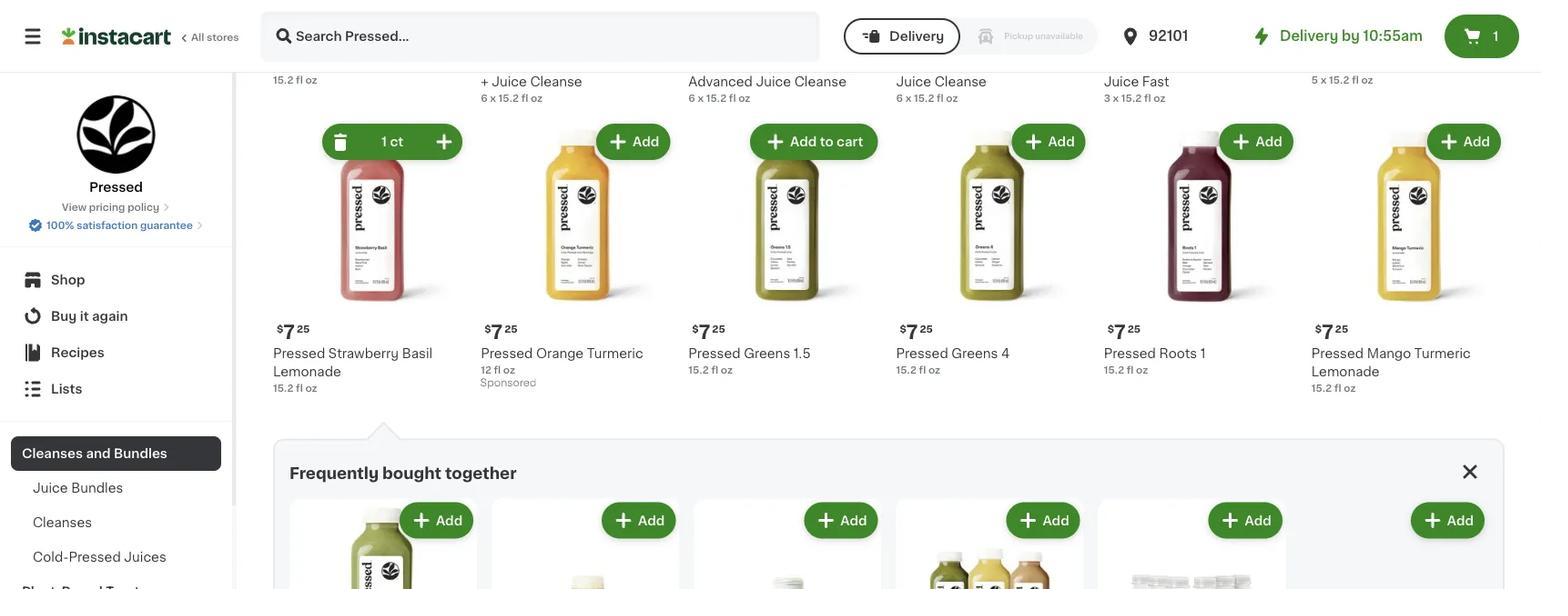 Task type: locate. For each thing, give the bounding box(es) containing it.
roots
[[1159, 348, 1197, 360]]

cleanse
[[536, 58, 588, 71], [952, 58, 1004, 71], [744, 58, 796, 71], [530, 76, 582, 89], [935, 76, 987, 89], [794, 76, 847, 89]]

recipes
[[51, 347, 104, 360]]

7 for pressed greens 1.5
[[699, 323, 710, 343]]

oz inside "pressed roots 1 15.2 fl oz"
[[1136, 365, 1148, 375]]

lemonade inside 'pressed strawberry basil lemonade 15.2 fl oz'
[[273, 366, 341, 379]]

00 right the "33"
[[1141, 35, 1156, 45]]

pressed for pressed roots 1 15.2 fl oz
[[1104, 348, 1156, 360]]

x down the "33"
[[1113, 94, 1119, 104]]

delivery by 10:55am link
[[1251, 25, 1423, 47]]

7 up "pressed roots 1 15.2 fl oz"
[[1114, 323, 1126, 343]]

| left half-
[[1217, 58, 1221, 71]]

juice left fast
[[1104, 76, 1139, 89]]

pressed for pressed celery juice pack 5 x 15.2 fl oz
[[1312, 58, 1364, 71]]

pressed inside pressed cleanse 1 | beginner juice cleanse 6 x 15.2 fl oz
[[896, 58, 948, 71]]

$ 7 25 up "pressed roots 1 15.2 fl oz"
[[1108, 323, 1141, 343]]

$ 7 25
[[277, 34, 310, 53], [277, 323, 310, 343], [484, 323, 518, 343], [900, 323, 933, 343], [1108, 323, 1141, 343], [692, 323, 725, 343], [1315, 323, 1348, 343]]

15.2 inside pressed renewal | half-day juice fast 3 x 15.2 fl oz
[[1121, 94, 1142, 104]]

25 up pressed celery juice 15.2 fl oz
[[297, 35, 310, 45]]

$ 7 25 for pressed roots 1
[[1108, 323, 1141, 343]]

bundles down "and"
[[71, 482, 123, 495]]

turmeric inside pressed mango turmeric lemonade 15.2 fl oz
[[1414, 348, 1471, 360]]

juice bundles
[[33, 482, 123, 495]]

2 00 from the left
[[1141, 35, 1156, 45]]

| inside pressed cleanse 3 | advanced juice cleanse 6 x 15.2 fl oz
[[811, 58, 815, 71]]

1 horizontal spatial 4
[[1001, 348, 1010, 360]]

x right 5 at the top right of page
[[1321, 76, 1327, 86]]

service type group
[[844, 18, 1098, 55]]

1 horizontal spatial 00
[[1141, 35, 1156, 45]]

2 turmeric from the left
[[1414, 348, 1471, 360]]

pressed inside "pressed celery juice pack 5 x 15.2 fl oz"
[[1312, 58, 1364, 71]]

buy it again
[[51, 310, 128, 323]]

add to cart button
[[752, 126, 876, 159]]

$ 7 25 up pressed greens 1.5 15.2 fl oz at the bottom of page
[[692, 323, 725, 343]]

1 horizontal spatial celery
[[1367, 58, 1409, 71]]

pressed inside pressed greens 1.5 15.2 fl oz
[[688, 348, 741, 360]]

celery inside "pressed celery juice pack 5 x 15.2 fl oz"
[[1367, 58, 1409, 71]]

15.2 inside the pressed cleanse 4 | smoothie + juice cleanse 6 x 15.2 fl oz
[[498, 94, 519, 104]]

to
[[820, 136, 834, 149]]

cleanses inside cleanses link
[[33, 517, 92, 530]]

pressed inside pressed mango turmeric lemonade 15.2 fl oz
[[1312, 348, 1364, 360]]

lemonade for mango
[[1312, 366, 1380, 379]]

3 00 from the left
[[1350, 35, 1364, 45]]

0 horizontal spatial greens
[[744, 348, 790, 360]]

day
[[1256, 58, 1281, 71]]

$ 30 00
[[1315, 34, 1364, 53]]

25 up sponsored badge image
[[504, 324, 518, 334]]

1 vertical spatial cleanses
[[33, 517, 92, 530]]

juice right +
[[492, 76, 527, 89]]

33
[[1114, 34, 1140, 53]]

cleanses and bundles
[[22, 448, 167, 461]]

pressed inside pressed greens 4 15.2 fl oz
[[896, 348, 948, 360]]

together
[[445, 466, 517, 482]]

buy it again link
[[11, 299, 221, 335]]

| inside pressed renewal | half-day juice fast 3 x 15.2 fl oz
[[1217, 58, 1221, 71]]

greens inside pressed greens 4 15.2 fl oz
[[952, 348, 998, 360]]

cold-pressed juices link
[[11, 541, 221, 575]]

buy
[[51, 310, 77, 323]]

7 up 'pressed strawberry basil lemonade 15.2 fl oz'
[[283, 323, 295, 343]]

2 horizontal spatial 00
[[1350, 35, 1364, 45]]

$ 7 25 up pressed mango turmeric lemonade 15.2 fl oz
[[1315, 323, 1348, 343]]

0 horizontal spatial celery
[[328, 58, 371, 71]]

pressed roots 1 15.2 fl oz
[[1104, 348, 1206, 375]]

00 inside $ 30 00
[[1350, 35, 1364, 45]]

$ inside $ 43 00
[[900, 35, 907, 45]]

2 lemonade from the left
[[1312, 366, 1380, 379]]

0 vertical spatial 3
[[799, 58, 808, 71]]

7 for pressed strawberry basil lemonade
[[283, 323, 295, 343]]

$ 7 25 up 'pressed strawberry basil lemonade 15.2 fl oz'
[[277, 323, 310, 343]]

7 up pressed greens 1.5 15.2 fl oz at the bottom of page
[[699, 323, 710, 343]]

pressed inside pressed celery juice 15.2 fl oz
[[273, 58, 325, 71]]

7 up pressed celery juice 15.2 fl oz
[[283, 34, 295, 53]]

smoothie
[[611, 58, 672, 71]]

6 inside pressed cleanse 3 | advanced juice cleanse 6 x 15.2 fl oz
[[688, 94, 695, 104]]

turmeric right orange
[[587, 348, 643, 360]]

delivery left 'by'
[[1280, 30, 1338, 43]]

cleanses for cleanses and bundles
[[22, 448, 83, 461]]

$ for pressed cleanse 1 | beginner juice cleanse
[[900, 35, 907, 45]]

1 vertical spatial 3
[[1104, 94, 1110, 104]]

15.2 inside "pressed roots 1 15.2 fl oz"
[[1104, 365, 1124, 375]]

00 inside $ 43 00
[[935, 35, 949, 45]]

6 for pressed cleanse 1 | beginner juice cleanse
[[896, 94, 903, 104]]

celery up remove pressed strawberry basil lemonade icon
[[328, 58, 371, 71]]

2 celery from the left
[[1367, 58, 1409, 71]]

7 for pressed celery juice
[[283, 34, 295, 53]]

cleanses inside the cleanses and bundles link
[[22, 448, 83, 461]]

pressed greens 4 15.2 fl oz
[[896, 348, 1010, 375]]

1 | from the left
[[603, 58, 607, 71]]

renewal
[[1159, 58, 1214, 71]]

0 horizontal spatial lemonade
[[273, 366, 341, 379]]

7 for pressed greens 4
[[907, 323, 918, 343]]

1 horizontal spatial 3
[[1104, 94, 1110, 104]]

10:55am
[[1363, 30, 1423, 43]]

3 inside pressed renewal | half-day juice fast 3 x 15.2 fl oz
[[1104, 94, 1110, 104]]

fl inside "pressed celery juice pack 5 x 15.2 fl oz"
[[1352, 76, 1359, 86]]

00 right 30
[[1350, 35, 1364, 45]]

100%
[[47, 221, 74, 231]]

shop link
[[11, 262, 221, 299]]

delivery inside button
[[889, 30, 944, 43]]

| inside pressed cleanse 1 | beginner juice cleanse 6 x 15.2 fl oz
[[1015, 58, 1019, 71]]

0 horizontal spatial turmeric
[[587, 348, 643, 360]]

25 up pressed mango turmeric lemonade 15.2 fl oz
[[1335, 324, 1348, 334]]

1 celery from the left
[[328, 58, 371, 71]]

celery inside pressed celery juice 15.2 fl oz
[[328, 58, 371, 71]]

lemonade down mango
[[1312, 366, 1380, 379]]

cleanses link
[[11, 506, 221, 541]]

25 up pressed greens 4 15.2 fl oz at the bottom right
[[920, 324, 933, 334]]

7 up 12
[[491, 323, 503, 343]]

None search field
[[260, 11, 820, 62]]

0 horizontal spatial 3
[[799, 58, 808, 71]]

advanced
[[688, 76, 753, 89]]

15.2 inside pressed greens 4 15.2 fl oz
[[896, 365, 917, 375]]

bundles
[[114, 448, 167, 461], [71, 482, 123, 495]]

0 horizontal spatial delivery
[[889, 30, 944, 43]]

00
[[935, 35, 949, 45], [1141, 35, 1156, 45], [1350, 35, 1364, 45]]

6
[[481, 94, 488, 104], [896, 94, 903, 104], [688, 94, 695, 104]]

$ for pressed orange turmeric
[[484, 324, 491, 334]]

| down $43.00 element
[[811, 58, 815, 71]]

turmeric inside pressed orange turmeric 12 fl oz
[[587, 348, 643, 360]]

1
[[1493, 30, 1499, 43], [1007, 58, 1012, 71], [381, 136, 387, 149], [1200, 348, 1206, 360]]

3 6 from the left
[[688, 94, 695, 104]]

6 inside pressed cleanse 1 | beginner juice cleanse 6 x 15.2 fl oz
[[896, 94, 903, 104]]

1 horizontal spatial greens
[[952, 348, 998, 360]]

turmeric right mango
[[1414, 348, 1471, 360]]

1 turmeric from the left
[[587, 348, 643, 360]]

cleanses
[[22, 448, 83, 461], [33, 517, 92, 530]]

pressed inside "pressed roots 1 15.2 fl oz"
[[1104, 348, 1156, 360]]

delivery for delivery by 10:55am
[[1280, 30, 1338, 43]]

1 horizontal spatial turmeric
[[1414, 348, 1471, 360]]

juice down $43.00 element
[[756, 76, 791, 89]]

pressed cleanse 4 | smoothie + juice cleanse 6 x 15.2 fl oz
[[481, 58, 672, 104]]

x inside pressed renewal | half-day juice fast 3 x 15.2 fl oz
[[1113, 94, 1119, 104]]

| inside the pressed cleanse 4 | smoothie + juice cleanse 6 x 15.2 fl oz
[[603, 58, 607, 71]]

33 00
[[1114, 34, 1156, 53]]

7
[[283, 34, 295, 53], [283, 323, 295, 343], [491, 323, 503, 343], [907, 323, 918, 343], [1114, 323, 1126, 343], [699, 323, 710, 343], [1322, 323, 1333, 343]]

fl inside pressed renewal | half-day juice fast 3 x 15.2 fl oz
[[1144, 94, 1151, 104]]

fl inside "pressed roots 1 15.2 fl oz"
[[1127, 365, 1134, 375]]

cleanses up juice bundles
[[22, 448, 83, 461]]

$ for pressed roots 1
[[1108, 324, 1114, 334]]

orange
[[536, 348, 584, 360]]

$ 7 25 up 12
[[484, 323, 518, 343]]

1 horizontal spatial delivery
[[1280, 30, 1338, 43]]

turmeric
[[587, 348, 643, 360], [1414, 348, 1471, 360]]

1 lemonade from the left
[[273, 366, 341, 379]]

43
[[907, 34, 933, 53]]

and
[[86, 448, 111, 461]]

bought
[[382, 466, 441, 482]]

6 down $ 43 00 at top right
[[896, 94, 903, 104]]

greens inside pressed greens 1.5 15.2 fl oz
[[744, 348, 790, 360]]

2 6 from the left
[[896, 94, 903, 104]]

increment quantity of pressed strawberry basil lemonade image
[[433, 132, 455, 154]]

juice inside pressed cleanse 1 | beginner juice cleanse 6 x 15.2 fl oz
[[896, 76, 931, 89]]

00 right 43
[[935, 35, 949, 45]]

all stores link
[[62, 11, 240, 62]]

25 for pressed greens 1.5
[[712, 324, 725, 334]]

0 vertical spatial 4
[[592, 58, 600, 71]]

shop
[[51, 274, 85, 287]]

view pricing policy
[[62, 203, 159, 213]]

pressed for pressed mango turmeric lemonade 15.2 fl oz
[[1312, 348, 1364, 360]]

pressed greens 1.5 15.2 fl oz
[[688, 348, 811, 375]]

6 down +
[[481, 94, 488, 104]]

2 | from the left
[[1015, 58, 1019, 71]]

25
[[297, 35, 310, 45], [297, 324, 310, 334], [504, 324, 518, 334], [920, 324, 933, 334], [1128, 324, 1141, 334], [712, 324, 725, 334], [1335, 324, 1348, 334]]

oz inside pressed celery juice 15.2 fl oz
[[305, 76, 317, 86]]

x down advanced
[[698, 94, 704, 104]]

juices
[[124, 552, 166, 564]]

3
[[799, 58, 808, 71], [1104, 94, 1110, 104]]

celery
[[328, 58, 371, 71], [1367, 58, 1409, 71]]

cleanses up cold- on the left bottom of the page
[[33, 517, 92, 530]]

0 horizontal spatial 4
[[592, 58, 600, 71]]

basil
[[402, 348, 433, 360]]

0 horizontal spatial 6
[[481, 94, 488, 104]]

$ 7 25 for pressed greens 1.5
[[692, 323, 725, 343]]

$ for pressed celery juice pack
[[1315, 35, 1322, 45]]

pressed inside pressed cleanse 3 | advanced juice cleanse 6 x 15.2 fl oz
[[688, 58, 741, 71]]

greens for 1.5
[[744, 348, 790, 360]]

delivery button
[[844, 18, 961, 55]]

15.2 inside "pressed celery juice pack 5 x 15.2 fl oz"
[[1329, 76, 1350, 86]]

pressed for pressed renewal | half-day juice fast 3 x 15.2 fl oz
[[1104, 58, 1156, 71]]

bundles right "and"
[[114, 448, 167, 461]]

2 greens from the left
[[744, 348, 790, 360]]

pressed inside pressed orange turmeric 12 fl oz
[[481, 348, 533, 360]]

x inside pressed cleanse 1 | beginner juice cleanse 6 x 15.2 fl oz
[[905, 94, 911, 104]]

$ 7 25 up pressed greens 4 15.2 fl oz at the bottom right
[[900, 323, 933, 343]]

pressed inside the pressed cleanse 4 | smoothie + juice cleanse 6 x 15.2 fl oz
[[481, 58, 533, 71]]

juice left pack
[[1413, 58, 1448, 71]]

all
[[191, 32, 204, 42]]

add to cart
[[790, 136, 863, 149]]

oz inside pressed orange turmeric 12 fl oz
[[503, 365, 515, 375]]

pressed cleanse 1 | beginner juice cleanse 6 x 15.2 fl oz
[[896, 58, 1080, 104]]

25 up "pressed roots 1 15.2 fl oz"
[[1128, 324, 1141, 334]]

$
[[277, 35, 283, 45], [900, 35, 907, 45], [1315, 35, 1322, 45], [277, 324, 283, 334], [484, 324, 491, 334], [900, 324, 907, 334], [1108, 324, 1114, 334], [692, 324, 699, 334], [1315, 324, 1322, 334]]

delivery up pressed cleanse 1 | beginner juice cleanse 6 x 15.2 fl oz
[[889, 30, 944, 43]]

product group
[[273, 121, 466, 396], [481, 121, 674, 394], [688, 121, 882, 378], [896, 121, 1089, 378], [1104, 121, 1297, 378], [1312, 121, 1505, 396], [289, 500, 477, 590], [492, 500, 679, 590], [694, 500, 882, 590], [896, 500, 1084, 590], [1098, 500, 1286, 590], [1301, 500, 1488, 590]]

celery for 7
[[328, 58, 371, 71]]

pack
[[1451, 58, 1482, 71]]

it
[[80, 310, 89, 323]]

pressed for pressed cleanse 1 | beginner juice cleanse 6 x 15.2 fl oz
[[896, 58, 948, 71]]

6 down advanced
[[688, 94, 695, 104]]

7 up pressed mango turmeric lemonade 15.2 fl oz
[[1322, 323, 1333, 343]]

| left smoothie
[[603, 58, 607, 71]]

$ 7 25 for pressed mango turmeric lemonade
[[1315, 323, 1348, 343]]

3 | from the left
[[1217, 58, 1221, 71]]

1 vertical spatial bundles
[[71, 482, 123, 495]]

lemonade
[[273, 366, 341, 379], [1312, 366, 1380, 379]]

fl inside pressed cleanse 3 | advanced juice cleanse 6 x 15.2 fl oz
[[729, 94, 736, 104]]

lemonade for strawberry
[[273, 366, 341, 379]]

juice inside pressed renewal | half-day juice fast 3 x 15.2 fl oz
[[1104, 76, 1139, 89]]

oz inside pressed cleanse 1 | beginner juice cleanse 6 x 15.2 fl oz
[[946, 94, 958, 104]]

2 horizontal spatial 6
[[896, 94, 903, 104]]

4 inside pressed greens 4 15.2 fl oz
[[1001, 348, 1010, 360]]

15.2 inside pressed mango turmeric lemonade 15.2 fl oz
[[1312, 384, 1332, 394]]

7 for pressed mango turmeric lemonade
[[1322, 323, 1333, 343]]

x down 43
[[905, 94, 911, 104]]

4 inside the pressed cleanse 4 | smoothie + juice cleanse 6 x 15.2 fl oz
[[592, 58, 600, 71]]

$ for pressed greens 4
[[900, 324, 907, 334]]

0 vertical spatial cleanses
[[22, 448, 83, 461]]

Search field
[[262, 13, 818, 60]]

15.2
[[273, 76, 294, 86], [1329, 76, 1350, 86], [498, 94, 519, 104], [914, 94, 934, 104], [1121, 94, 1142, 104], [706, 94, 727, 104], [896, 365, 917, 375], [1104, 365, 1124, 375], [688, 365, 709, 375], [273, 384, 294, 394], [1312, 384, 1332, 394]]

juice up 1 ct
[[374, 58, 409, 71]]

$ 7 25 up pressed celery juice 15.2 fl oz
[[277, 34, 310, 53]]

all stores
[[191, 32, 239, 42]]

1 00 from the left
[[935, 35, 949, 45]]

1 6 from the left
[[481, 94, 488, 104]]

pressed for pressed cleanse 3 | advanced juice cleanse 6 x 15.2 fl oz
[[688, 58, 741, 71]]

$ for pressed mango turmeric lemonade
[[1315, 324, 1322, 334]]

$ inside $ 30 00
[[1315, 35, 1322, 45]]

1 vertical spatial 4
[[1001, 348, 1010, 360]]

25 up 'pressed strawberry basil lemonade 15.2 fl oz'
[[297, 324, 310, 334]]

lemonade inside pressed mango turmeric lemonade 15.2 fl oz
[[1312, 366, 1380, 379]]

x inside pressed cleanse 3 | advanced juice cleanse 6 x 15.2 fl oz
[[698, 94, 704, 104]]

0 horizontal spatial 00
[[935, 35, 949, 45]]

$ 7 25 for pressed strawberry basil lemonade
[[277, 323, 310, 343]]

lemonade down strawberry
[[273, 366, 341, 379]]

4 | from the left
[[811, 58, 815, 71]]

| for 4
[[603, 58, 607, 71]]

pricing
[[89, 203, 125, 213]]

pressed mango turmeric lemonade 15.2 fl oz
[[1312, 348, 1471, 394]]

ct
[[390, 136, 404, 149]]

fl inside pressed greens 4 15.2 fl oz
[[919, 365, 926, 375]]

1 horizontal spatial lemonade
[[1312, 366, 1380, 379]]

juice down 43
[[896, 76, 931, 89]]

oz inside pressed mango turmeric lemonade 15.2 fl oz
[[1344, 384, 1356, 394]]

x
[[1321, 76, 1327, 86], [490, 94, 496, 104], [905, 94, 911, 104], [1113, 94, 1119, 104], [698, 94, 704, 104]]

1 inside 1 button
[[1493, 30, 1499, 43]]

pressed inside 'pressed strawberry basil lemonade 15.2 fl oz'
[[273, 348, 325, 360]]

fl inside pressed celery juice 15.2 fl oz
[[296, 76, 303, 86]]

| left beginner
[[1015, 58, 1019, 71]]

x for pressed cleanse 3 | advanced juice cleanse
[[698, 94, 704, 104]]

pressed inside pressed renewal | half-day juice fast 3 x 15.2 fl oz
[[1104, 58, 1156, 71]]

25 up pressed greens 1.5 15.2 fl oz at the bottom of page
[[712, 324, 725, 334]]

pressed
[[273, 58, 325, 71], [481, 58, 533, 71], [896, 58, 948, 71], [1104, 58, 1156, 71], [688, 58, 741, 71], [1312, 58, 1364, 71], [89, 181, 143, 194], [273, 348, 325, 360], [481, 348, 533, 360], [896, 348, 948, 360], [1104, 348, 1156, 360], [688, 348, 741, 360], [1312, 348, 1364, 360], [69, 552, 121, 564]]

fl
[[296, 76, 303, 86], [1352, 76, 1359, 86], [521, 94, 528, 104], [937, 94, 944, 104], [1144, 94, 1151, 104], [729, 94, 736, 104], [494, 365, 501, 375], [919, 365, 926, 375], [1127, 365, 1134, 375], [711, 365, 718, 375], [296, 384, 303, 394], [1334, 384, 1341, 394]]

7 up pressed greens 4 15.2 fl oz at the bottom right
[[907, 323, 918, 343]]

1 greens from the left
[[952, 348, 998, 360]]

add button
[[598, 126, 668, 159], [1014, 126, 1084, 159], [1221, 126, 1292, 159], [1429, 126, 1499, 159], [401, 505, 472, 538], [604, 505, 674, 538], [806, 505, 876, 538], [1008, 505, 1078, 538], [1210, 505, 1281, 538], [1413, 505, 1483, 538]]

pressed for pressed strawberry basil lemonade 15.2 fl oz
[[273, 348, 325, 360]]

celery down 10:55am on the top of page
[[1367, 58, 1409, 71]]

x down search field
[[490, 94, 496, 104]]

juice bundles link
[[11, 472, 221, 506]]

juice inside pressed cleanse 3 | advanced juice cleanse 6 x 15.2 fl oz
[[756, 76, 791, 89]]

1 horizontal spatial 6
[[688, 94, 695, 104]]



Task type: vqa. For each thing, say whether or not it's contained in the screenshot.
left Greens
yes



Task type: describe. For each thing, give the bounding box(es) containing it.
satisfaction
[[77, 221, 138, 231]]

00 for 43
[[935, 35, 949, 45]]

25 for pressed strawberry basil lemonade
[[297, 324, 310, 334]]

25 for pressed greens 4
[[920, 324, 933, 334]]

00 inside 33 00
[[1141, 35, 1156, 45]]

x for pressed renewal | half-day juice fast
[[1113, 94, 1119, 104]]

fast
[[1142, 76, 1169, 89]]

oz inside pressed cleanse 3 | advanced juice cleanse 6 x 15.2 fl oz
[[738, 94, 750, 104]]

pressed strawberry basil lemonade 15.2 fl oz
[[273, 348, 433, 394]]

pressed celery juice 15.2 fl oz
[[273, 58, 409, 86]]

| for 3
[[811, 58, 815, 71]]

cleanses and bundles link
[[11, 437, 221, 472]]

pressed for pressed greens 1.5 15.2 fl oz
[[688, 348, 741, 360]]

$ for pressed greens 1.5
[[692, 324, 699, 334]]

celery for 30
[[1367, 58, 1409, 71]]

half-
[[1224, 58, 1256, 71]]

pressed link
[[76, 95, 156, 197]]

$ 43 00
[[900, 34, 949, 53]]

again
[[92, 310, 128, 323]]

3 inside pressed cleanse 3 | advanced juice cleanse 6 x 15.2 fl oz
[[799, 58, 808, 71]]

cleanses for cleanses
[[33, 517, 92, 530]]

92101
[[1149, 30, 1188, 43]]

fl inside the pressed cleanse 4 | smoothie + juice cleanse 6 x 15.2 fl oz
[[521, 94, 528, 104]]

pressed cleanse 3 | advanced juice cleanse 6 x 15.2 fl oz
[[688, 58, 847, 104]]

6 inside the pressed cleanse 4 | smoothie + juice cleanse 6 x 15.2 fl oz
[[481, 94, 488, 104]]

lists link
[[11, 371, 221, 408]]

by
[[1342, 30, 1360, 43]]

pressed celery juice pack 5 x 15.2 fl oz
[[1312, 58, 1482, 86]]

pressed for pressed
[[89, 181, 143, 194]]

add inside "button"
[[790, 136, 817, 149]]

turmeric for pressed orange turmeric
[[587, 348, 643, 360]]

oz inside pressed greens 4 15.2 fl oz
[[928, 365, 940, 375]]

policy
[[128, 203, 159, 213]]

12
[[481, 365, 491, 375]]

4 for cleanse
[[592, 58, 600, 71]]

turmeric for pressed mango turmeric lemonade
[[1414, 348, 1471, 360]]

7 for pressed orange turmeric
[[491, 323, 503, 343]]

fl inside pressed mango turmeric lemonade 15.2 fl oz
[[1334, 384, 1341, 394]]

$ for pressed strawberry basil lemonade
[[277, 324, 283, 334]]

cold-pressed juices
[[33, 552, 166, 564]]

15.2 inside pressed greens 1.5 15.2 fl oz
[[688, 365, 709, 375]]

oz inside 'pressed strawberry basil lemonade 15.2 fl oz'
[[305, 384, 317, 394]]

7 for pressed roots 1
[[1114, 323, 1126, 343]]

greens for 4
[[952, 348, 998, 360]]

pressed for pressed orange turmeric 12 fl oz
[[481, 348, 533, 360]]

$ 7 25 for pressed celery juice
[[277, 34, 310, 53]]

25 for pressed orange turmeric
[[504, 324, 518, 334]]

mango
[[1367, 348, 1411, 360]]

1 inside "pressed roots 1 15.2 fl oz"
[[1200, 348, 1206, 360]]

guarantee
[[140, 221, 193, 231]]

25 for pressed roots 1
[[1128, 324, 1141, 334]]

cold-
[[33, 552, 69, 564]]

fl inside 'pressed strawberry basil lemonade 15.2 fl oz'
[[296, 384, 303, 394]]

92101 button
[[1120, 11, 1229, 62]]

frequently bought together
[[289, 466, 517, 482]]

delivery for delivery
[[889, 30, 944, 43]]

cart
[[837, 136, 863, 149]]

strawberry
[[328, 348, 399, 360]]

recipes link
[[11, 335, 221, 371]]

juice inside pressed celery juice 15.2 fl oz
[[374, 58, 409, 71]]

25 for pressed celery juice
[[297, 35, 310, 45]]

1 ct
[[381, 136, 404, 149]]

stores
[[207, 32, 239, 42]]

oz inside pressed renewal | half-day juice fast 3 x 15.2 fl oz
[[1154, 94, 1166, 104]]

beginner
[[1023, 58, 1080, 71]]

15.2 inside pressed celery juice 15.2 fl oz
[[273, 76, 294, 86]]

pressed for pressed greens 4 15.2 fl oz
[[896, 348, 948, 360]]

$ 7 25 for pressed orange turmeric
[[484, 323, 518, 343]]

juice down cleanses and bundles at the left of page
[[33, 482, 68, 495]]

+
[[481, 76, 489, 89]]

100% satisfaction guarantee
[[47, 221, 193, 231]]

15.2 inside pressed cleanse 3 | advanced juice cleanse 6 x 15.2 fl oz
[[706, 94, 727, 104]]

frequently
[[289, 466, 379, 482]]

juice inside the pressed cleanse 4 | smoothie + juice cleanse 6 x 15.2 fl oz
[[492, 76, 527, 89]]

lists
[[51, 383, 82, 396]]

4 for greens
[[1001, 348, 1010, 360]]

remove pressed strawberry basil lemonade image
[[330, 132, 352, 154]]

pressed orange turmeric 12 fl oz
[[481, 348, 643, 375]]

oz inside pressed greens 1.5 15.2 fl oz
[[721, 365, 733, 375]]

pressed for pressed cleanse 4 | smoothie + juice cleanse 6 x 15.2 fl oz
[[481, 58, 533, 71]]

instacart logo image
[[62, 25, 171, 47]]

15.2 inside pressed cleanse 1 | beginner juice cleanse 6 x 15.2 fl oz
[[914, 94, 934, 104]]

fl inside pressed orange turmeric 12 fl oz
[[494, 365, 501, 375]]

fl inside pressed cleanse 1 | beginner juice cleanse 6 x 15.2 fl oz
[[937, 94, 944, 104]]

00 for 30
[[1350, 35, 1364, 45]]

pressed logo image
[[76, 95, 156, 175]]

1.5
[[794, 348, 811, 360]]

pressed for pressed celery juice 15.2 fl oz
[[273, 58, 325, 71]]

$43.00 element
[[688, 32, 882, 55]]

x inside "pressed celery juice pack 5 x 15.2 fl oz"
[[1321, 76, 1327, 86]]

5
[[1312, 76, 1318, 86]]

15.2 inside 'pressed strawberry basil lemonade 15.2 fl oz'
[[273, 384, 294, 394]]

$ for pressed celery juice
[[277, 35, 283, 45]]

1 inside pressed cleanse 1 | beginner juice cleanse 6 x 15.2 fl oz
[[1007, 58, 1012, 71]]

x inside the pressed cleanse 4 | smoothie + juice cleanse 6 x 15.2 fl oz
[[490, 94, 496, 104]]

| for 1
[[1015, 58, 1019, 71]]

oz inside "pressed celery juice pack 5 x 15.2 fl oz"
[[1361, 76, 1373, 86]]

frequently bought together section
[[273, 423, 1505, 590]]

x for pressed cleanse 1 | beginner juice cleanse
[[905, 94, 911, 104]]

1 button
[[1445, 15, 1519, 58]]

$ 7 25 for pressed greens 4
[[900, 323, 933, 343]]

0 vertical spatial bundles
[[114, 448, 167, 461]]

pressed renewal | half-day juice fast 3 x 15.2 fl oz
[[1104, 58, 1281, 104]]

delivery by 10:55am
[[1280, 30, 1423, 43]]

100% satisfaction guarantee button
[[28, 215, 204, 233]]

oz inside the pressed cleanse 4 | smoothie + juice cleanse 6 x 15.2 fl oz
[[531, 94, 543, 104]]

25 for pressed mango turmeric lemonade
[[1335, 324, 1348, 334]]

fl inside pressed greens 1.5 15.2 fl oz
[[711, 365, 718, 375]]

juice inside "pressed celery juice pack 5 x 15.2 fl oz"
[[1413, 58, 1448, 71]]

sponsored badge image
[[481, 379, 536, 389]]

30
[[1322, 34, 1348, 53]]

view pricing policy link
[[62, 200, 170, 215]]

6 for pressed cleanse 3 | advanced juice cleanse
[[688, 94, 695, 104]]

view
[[62, 203, 87, 213]]



